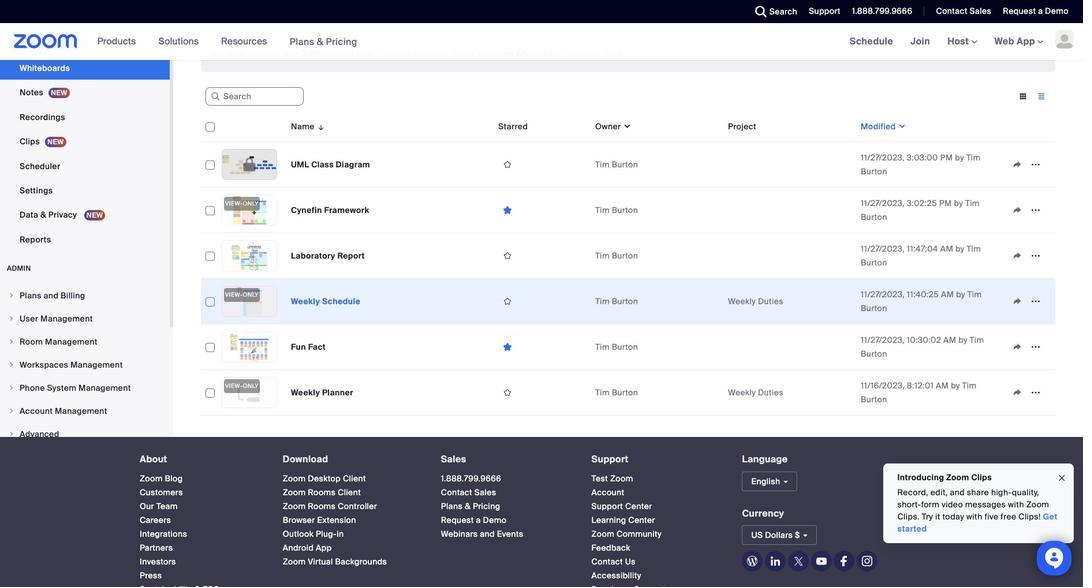 Task type: locate. For each thing, give the bounding box(es) containing it.
account management
[[20, 406, 107, 417]]

4 cell from the top
[[724, 325, 857, 370]]

0 vertical spatial demo
[[1046, 6, 1070, 16]]

plans & pricing link
[[290, 36, 358, 48], [290, 36, 358, 48], [441, 501, 501, 512]]

& down 1.888.799.9666 link
[[465, 501, 471, 512]]

& right data
[[40, 210, 46, 220]]

join
[[911, 35, 931, 47]]

personal menu menu
[[0, 0, 170, 253]]

by for 11/16/2023, 8:12:01 am by tim burton
[[952, 381, 961, 391]]

1 horizontal spatial and
[[480, 529, 495, 539]]

0 horizontal spatial plans
[[20, 291, 41, 301]]

2 vertical spatial plans
[[441, 501, 463, 512]]

laboratory for laboratory report cynefin framework asset management sentence maker
[[738, 7, 781, 17]]

2 vertical spatial right image
[[8, 431, 15, 438]]

asset management button
[[886, 0, 965, 18]]

schedule down laboratory report
[[322, 296, 361, 307]]

burton inside 11/27/2023, 11:40:25 am by tim burton
[[862, 303, 888, 314]]

3 share image from the top
[[1009, 388, 1027, 398]]

view- down the thumbnail of fun fact
[[225, 383, 243, 390]]

by inside 11/27/2023, 3:03:00 pm by tim burton
[[956, 153, 965, 163]]

schedule down laboratory report cynefin framework asset management sentence maker
[[850, 35, 894, 47]]

room management
[[20, 337, 98, 347]]

tim burton for 11/27/2023, 11:47:04 am by tim burton
[[596, 251, 639, 261]]

rooms down zoom rooms client link
[[308, 501, 336, 512]]

sales left maker
[[970, 6, 992, 16]]

cynefin right search
[[814, 7, 843, 17]]

1 right image from the top
[[8, 292, 15, 299]]

0 horizontal spatial sales
[[441, 454, 467, 466]]

am for 8:12:01
[[937, 381, 950, 391]]

0 vertical spatial view-only
[[225, 200, 259, 207]]

1 horizontal spatial app
[[1018, 35, 1036, 47]]

by right 3:02:25
[[955, 198, 964, 209]]

1 vertical spatial only
[[243, 291, 259, 299]]

report down cynefin framework
[[338, 251, 365, 261]]

am right 8:12:01
[[937, 381, 950, 391]]

zoom rooms client link
[[283, 487, 361, 498]]

1.888.799.9666 link
[[441, 474, 502, 484]]

reached
[[248, 49, 280, 59]]

management down the phone system management menu item
[[55, 406, 107, 417]]

2 11/27/2023, from the top
[[862, 198, 905, 209]]

pricing inside 1.888.799.9666 contact sales plans & pricing request a demo webinars and events
[[473, 501, 501, 512]]

and inside 1.888.799.9666 contact sales plans & pricing request a demo webinars and events
[[480, 529, 495, 539]]

by inside 11/16/2023, 8:12:01 am by tim burton
[[952, 381, 961, 391]]

1 horizontal spatial a
[[1039, 6, 1044, 16]]

am inside 11/27/2023, 10:30:02 am by tim burton
[[944, 335, 957, 346]]

11/27/2023, left 11:40:25
[[862, 289, 905, 300]]

1 share image from the top
[[1009, 159, 1027, 170]]

support right search
[[810, 6, 841, 16]]

admin menu menu
[[0, 285, 170, 447]]

1 horizontal spatial pricing
[[473, 501, 501, 512]]

us left r
[[1071, 7, 1081, 17]]

4 tim burton from the top
[[596, 296, 639, 307]]

11/27/2023, inside 11/27/2023, 3:03:00 pm by tim burton
[[862, 153, 905, 163]]

and inside menu item
[[44, 291, 59, 301]]

3 share image from the top
[[1009, 251, 1027, 261]]

us inside 'button'
[[1071, 7, 1081, 17]]

0 vertical spatial client
[[343, 474, 366, 484]]

banner containing products
[[0, 23, 1084, 61]]

list mode, selected image
[[1033, 91, 1052, 102]]

webinars
[[441, 529, 478, 539]]

client
[[343, 474, 366, 484], [338, 487, 361, 498]]

right image inside advanced 'menu item'
[[8, 431, 15, 438]]

right image for room management
[[8, 339, 15, 346]]

1 11/27/2023, from the top
[[862, 153, 905, 163]]

by inside 11/27/2023, 11:40:25 am by tim burton
[[957, 289, 966, 300]]

1.888.799.9666
[[853, 6, 913, 16], [441, 474, 502, 484]]

3 right image from the top
[[8, 431, 15, 438]]

right image left phone
[[8, 385, 15, 392]]

outlook
[[283, 529, 314, 539]]

1 vertical spatial schedule
[[322, 296, 361, 307]]

am for 11:47:04
[[941, 244, 954, 254]]

1 vertical spatial app
[[316, 543, 332, 553]]

1 duties from the top
[[759, 296, 784, 307]]

2 weekly duties from the top
[[729, 388, 784, 398]]

english
[[752, 476, 781, 487]]

0 vertical spatial request
[[1004, 6, 1037, 16]]

planner
[[322, 388, 354, 398]]

framework
[[846, 7, 889, 17], [324, 205, 370, 216]]

edit,
[[932, 488, 949, 498]]

plan
[[605, 49, 622, 59]]

personal up zoom logo
[[20, 14, 55, 25]]

pm right 3:02:25
[[940, 198, 953, 209]]

2 tim burton from the top
[[596, 205, 639, 216]]

products
[[97, 35, 136, 47]]

and left the "billing"
[[44, 291, 59, 301]]

1 vertical spatial view-
[[225, 291, 243, 299]]

personal up whiteboards
[[20, 39, 55, 49]]

me-we-us retrospective element
[[1037, 6, 1084, 18]]

pricing inside product information navigation
[[326, 36, 358, 48]]

11/27/2023, for 11/27/2023, 3:03:00 pm by tim burton
[[862, 153, 905, 163]]

more options for uml class diagram image
[[1027, 159, 1046, 170]]

app down plug-
[[316, 543, 332, 553]]

rooms down desktop
[[308, 487, 336, 498]]

management down workspaces management menu item
[[79, 383, 131, 393]]

11/27/2023, left 10:30:02
[[862, 335, 905, 346]]

pm inside 11/27/2023, 3:03:00 pm by tim burton
[[941, 153, 954, 163]]

3 right image from the top
[[8, 385, 15, 392]]

right image for user
[[8, 315, 15, 322]]

0 vertical spatial &
[[317, 36, 324, 48]]

0 vertical spatial rooms
[[308, 487, 336, 498]]

thumbnail of uml class diagram image
[[222, 149, 277, 180], [222, 150, 277, 180]]

request left me-
[[1004, 6, 1037, 16]]

support down account link
[[592, 501, 624, 512]]

am inside 11/27/2023, 11:47:04 am by tim burton
[[941, 244, 954, 254]]

0 horizontal spatial clips
[[20, 136, 40, 147]]

app inside meetings navigation
[[1018, 35, 1036, 47]]

right image left room
[[8, 339, 15, 346]]

right image left the 'workspaces'
[[8, 362, 15, 369]]

plans
[[290, 36, 315, 48], [20, 291, 41, 301], [441, 501, 463, 512]]

1 vertical spatial share image
[[1009, 342, 1027, 352]]

thumbnail of cynefin framework image
[[222, 195, 277, 225]]

your
[[282, 49, 299, 59], [414, 49, 431, 59]]

share image down more options for laboratory report icon
[[1009, 296, 1027, 307]]

starred
[[499, 121, 528, 132]]

8:12:01
[[908, 381, 934, 391]]

1 horizontal spatial us
[[1071, 7, 1081, 17]]

plans inside product information navigation
[[290, 36, 315, 48]]

1 weekly duties from the top
[[729, 296, 784, 307]]

thumbnail of fun fact image
[[222, 332, 277, 362]]

11/16/2023, 8:12:01 am by tim burton
[[862, 381, 977, 405]]

0 vertical spatial sales
[[970, 6, 992, 16]]

0 vertical spatial a
[[1039, 6, 1044, 16]]

2 personal from the top
[[20, 39, 55, 49]]

am right 11:47:04
[[941, 244, 954, 254]]

share image up more options for cynefin framework image
[[1009, 159, 1027, 170]]

limit.
[[356, 49, 375, 59]]

by right 8:12:01
[[952, 381, 961, 391]]

1 horizontal spatial your
[[414, 49, 431, 59]]

0 horizontal spatial app
[[316, 543, 332, 553]]

right image inside room management menu item
[[8, 339, 15, 346]]

0 vertical spatial framework
[[846, 7, 889, 17]]

plans up webinars
[[441, 501, 463, 512]]

pricing up "whiteboard" on the top
[[326, 36, 358, 48]]

by inside 11/27/2023, 11:47:04 am by tim burton
[[956, 244, 965, 254]]

0 vertical spatial weekly duties
[[729, 296, 784, 307]]

tim burton for 11/27/2023, 3:02:25 pm by tim burton
[[596, 205, 639, 216]]

center up community
[[629, 515, 656, 526]]

management down room management menu item
[[70, 360, 123, 370]]

0 horizontal spatial upgrade
[[378, 49, 412, 59]]

& inside 1.888.799.9666 contact sales plans & pricing request a demo webinars and events
[[465, 501, 471, 512]]

more options for cynefin framework image
[[1027, 205, 1046, 216]]

11/27/2023, down the modified 'popup button'
[[862, 153, 905, 163]]

a inside 1.888.799.9666 contact sales plans & pricing request a demo webinars and events
[[476, 515, 481, 526]]

management up workspaces management
[[45, 337, 98, 347]]

contact inside 'test zoom account support center learning center zoom community feedback contact us accessibility'
[[592, 557, 623, 567]]

test
[[592, 474, 609, 484]]

0 vertical spatial laboratory
[[738, 7, 781, 17]]

1 vertical spatial right image
[[8, 315, 15, 322]]

2 vertical spatial &
[[465, 501, 471, 512]]

2 horizontal spatial sales
[[970, 6, 992, 16]]

1 vertical spatial clips
[[972, 473, 993, 483]]

click to star the whiteboard weekly schedule image
[[499, 296, 517, 307]]

0 vertical spatial account
[[20, 406, 53, 417]]

video
[[943, 500, 964, 510]]

1 vertical spatial sales
[[441, 454, 467, 466]]

sales link
[[441, 454, 467, 466]]

application for 11/27/2023, 3:02:25 pm by tim burton
[[1009, 202, 1052, 219]]

about link
[[140, 454, 167, 466]]

app right the web
[[1018, 35, 1036, 47]]

2 vertical spatial support
[[592, 501, 624, 512]]

record,
[[898, 488, 929, 498]]

more options for fun fact image
[[1027, 342, 1046, 352]]

right image left advanced
[[8, 431, 15, 438]]

only for cynefin
[[243, 200, 259, 207]]

account down test zoom link in the right of the page
[[592, 487, 625, 498]]

0 horizontal spatial &
[[40, 210, 46, 220]]

right image inside workspaces management menu item
[[8, 362, 15, 369]]

pm inside 11/27/2023, 3:02:25 pm by tim burton
[[940, 198, 953, 209]]

cynefin down uml
[[291, 205, 322, 216]]

modified button
[[862, 121, 907, 132]]

1 tim burton from the top
[[596, 159, 639, 170]]

clips up share
[[972, 473, 993, 483]]

0 horizontal spatial demo
[[483, 515, 507, 526]]

& inside data & privacy link
[[40, 210, 46, 220]]

your left "plan"
[[414, 49, 431, 59]]

report
[[783, 7, 810, 17], [338, 251, 365, 261]]

webinars and events link
[[441, 529, 524, 539]]

1 vertical spatial request
[[441, 515, 474, 526]]

5 11/27/2023, from the top
[[862, 335, 905, 346]]

cell
[[724, 142, 857, 188], [724, 188, 857, 233], [724, 233, 857, 279], [724, 325, 857, 370]]

contact down 1.888.799.9666 link
[[441, 487, 473, 498]]

share image down more options for weekly schedule image
[[1009, 342, 1027, 352]]

1 vertical spatial center
[[629, 515, 656, 526]]

1 vertical spatial rooms
[[308, 501, 336, 512]]

1 vertical spatial cynefin
[[291, 205, 322, 216]]

only down the 'uml class diagram, modified at nov 27, 2023 by tim burton, link' element
[[243, 200, 259, 207]]

pricing up "webinars and events" link
[[473, 501, 501, 512]]

solutions
[[159, 35, 199, 47]]

1 horizontal spatial account
[[592, 487, 625, 498]]

right image inside account management menu item
[[8, 408, 15, 415]]

right image for plans
[[8, 292, 15, 299]]

share image down more options for uml class diagram image
[[1009, 205, 1027, 216]]

2 vertical spatial share image
[[1009, 251, 1027, 261]]

account up advanced
[[20, 406, 53, 417]]

laboratory report element
[[736, 6, 810, 18]]

contact down feedback
[[592, 557, 623, 567]]

sentence
[[964, 7, 1002, 17]]

and left events on the left of the page
[[480, 529, 495, 539]]

data & privacy
[[20, 210, 79, 220]]

1 vertical spatial a
[[476, 515, 481, 526]]

clips!
[[1020, 512, 1042, 522]]

resources button
[[221, 23, 273, 60]]

virtual
[[308, 557, 333, 567]]

laboratory for laboratory report
[[291, 251, 336, 261]]

view-only down the thumbnail of fun fact
[[225, 383, 259, 390]]

1 vertical spatial duties
[[759, 388, 784, 398]]

view-only for weekly
[[225, 383, 259, 390]]

2 cell from the top
[[724, 188, 857, 233]]

user
[[20, 314, 38, 324]]

center up learning center link
[[626, 501, 653, 512]]

personal devices
[[20, 39, 88, 49]]

upgrade right limit. on the top of page
[[378, 49, 412, 59]]

only down the thumbnail of fun fact
[[243, 383, 259, 390]]

0 vertical spatial personal
[[20, 14, 55, 25]]

upgrade
[[378, 49, 412, 59], [568, 49, 603, 59]]

0 horizontal spatial schedule
[[322, 296, 361, 307]]

by right 11:40:25
[[957, 289, 966, 300]]

0 vertical spatial clips
[[20, 136, 40, 147]]

share image up more options for weekly schedule image
[[1009, 251, 1027, 261]]

contact up host
[[937, 6, 968, 16]]

1 vertical spatial demo
[[483, 515, 507, 526]]

3 view- from the top
[[225, 383, 243, 390]]

0 vertical spatial contact
[[937, 6, 968, 16]]

0 horizontal spatial pricing
[[326, 36, 358, 48]]

extension
[[317, 515, 356, 526]]

1 vertical spatial personal
[[20, 39, 55, 49]]

1.888.799.9666 down sales link
[[441, 474, 502, 484]]

by right 3:03:00
[[956, 153, 965, 163]]

1 rooms from the top
[[308, 487, 336, 498]]

team
[[156, 501, 178, 512]]

1 horizontal spatial report
[[783, 7, 810, 17]]

by right 11:47:04
[[956, 244, 965, 254]]

personal
[[20, 14, 55, 25], [20, 39, 55, 49]]

settings
[[20, 185, 53, 196]]

room
[[20, 337, 43, 347]]

1 vertical spatial and
[[951, 488, 966, 498]]

right image
[[8, 292, 15, 299], [8, 315, 15, 322], [8, 431, 15, 438]]

us up the accessibility
[[626, 557, 636, 567]]

zoom desktop client zoom rooms client zoom rooms controller browser extension outlook plug-in android app zoom virtual backgrounds
[[283, 474, 387, 567]]

3 11/27/2023, from the top
[[862, 244, 905, 254]]

4 11/27/2023, from the top
[[862, 289, 905, 300]]

1 horizontal spatial schedule
[[850, 35, 894, 47]]

sales down 1.888.799.9666 link
[[475, 487, 497, 498]]

0 horizontal spatial with
[[967, 512, 984, 522]]

support up test zoom link in the right of the page
[[592, 454, 629, 466]]

advanced menu item
[[0, 424, 170, 445]]

pm right 3:03:00
[[941, 153, 954, 163]]

0 vertical spatial with
[[1009, 500, 1025, 510]]

1 view-only from the top
[[225, 200, 259, 207]]

11/27/2023, for 11/27/2023, 11:47:04 am by tim burton
[[862, 244, 905, 254]]

0 vertical spatial right image
[[8, 292, 15, 299]]

2 horizontal spatial &
[[465, 501, 471, 512]]

me-
[[1039, 7, 1055, 17]]

0 horizontal spatial framework
[[324, 205, 370, 216]]

diagram
[[336, 159, 370, 170]]

11/27/2023, 3:02:25 pm by tim burton
[[862, 198, 980, 222]]

5 tim burton from the top
[[596, 342, 639, 352]]

management down the "billing"
[[40, 314, 93, 324]]

2 share image from the top
[[1009, 205, 1027, 216]]

6 tim burton from the top
[[596, 388, 639, 398]]

share image
[[1009, 296, 1027, 307], [1009, 342, 1027, 352], [1009, 388, 1027, 398]]

management
[[913, 7, 965, 17], [40, 314, 93, 324], [45, 337, 98, 347], [70, 360, 123, 370], [79, 383, 131, 393], [55, 406, 107, 417]]

2 duties from the top
[[759, 388, 784, 398]]

11:47:04
[[908, 244, 939, 254]]

cynefin framework button
[[811, 0, 889, 18]]

application
[[201, 112, 1056, 416], [1009, 156, 1052, 173], [1009, 202, 1052, 219], [1009, 247, 1052, 265], [1009, 293, 1052, 310], [1009, 339, 1052, 356], [1009, 384, 1052, 402]]

app inside 'zoom desktop client zoom rooms client zoom rooms controller browser extension outlook plug-in android app zoom virtual backgrounds'
[[316, 543, 332, 553]]

0 vertical spatial 1.888.799.9666
[[853, 6, 913, 16]]

plans and billing menu item
[[0, 285, 170, 307]]

weekly duties
[[729, 296, 784, 307], [729, 388, 784, 398]]

and up video
[[951, 488, 966, 498]]

view-only down the 'uml class diagram, modified at nov 27, 2023 by tim burton, link' element
[[225, 200, 259, 207]]

1 vertical spatial contact
[[441, 487, 473, 498]]

& inside product information navigation
[[317, 36, 324, 48]]

uml class diagram
[[291, 159, 370, 170]]

account inside 'test zoom account support center learning center zoom community feedback contact us accessibility'
[[592, 487, 625, 498]]

1 vertical spatial us
[[626, 557, 636, 567]]

tim inside 11/27/2023, 11:47:04 am by tim burton
[[967, 244, 982, 254]]

asset management element
[[886, 6, 965, 18]]

weekly schedule, modified at nov 27, 2023 by tim burton, link image
[[222, 286, 277, 317]]

share image down more options for fun fact icon
[[1009, 388, 1027, 398]]

account inside menu item
[[20, 406, 53, 417]]

3 cell from the top
[[724, 233, 857, 279]]

clips up scheduler
[[20, 136, 40, 147]]

accessibility
[[592, 571, 642, 581]]

framework inside application
[[324, 205, 370, 216]]

meetings navigation
[[842, 23, 1084, 61]]

account
[[20, 406, 53, 417], [592, 487, 625, 498]]

share image for 11/16/2023, 8:12:01 am by tim burton
[[1009, 388, 1027, 398]]

1 horizontal spatial 1.888.799.9666
[[853, 6, 913, 16]]

11/27/2023, inside 11/27/2023, 11:40:25 am by tim burton
[[862, 289, 905, 300]]

0 horizontal spatial a
[[476, 515, 481, 526]]

press link
[[140, 571, 162, 581]]

upgrade left plan
[[568, 49, 603, 59]]

you
[[210, 49, 225, 59]]

2 right image from the top
[[8, 362, 15, 369]]

community
[[617, 529, 662, 539]]

banner
[[0, 23, 1084, 61]]

clips.
[[898, 512, 921, 522]]

2 your from the left
[[414, 49, 431, 59]]

plans inside menu item
[[20, 291, 41, 301]]

1 personal from the top
[[20, 14, 55, 25]]

3 view-only from the top
[[225, 383, 259, 390]]

android app link
[[283, 543, 332, 553]]

integrations link
[[140, 529, 187, 539]]

1 horizontal spatial upgrade
[[568, 49, 603, 59]]

burton inside 11/27/2023, 11:47:04 am by tim burton
[[862, 258, 888, 268]]

2 horizontal spatial plans
[[441, 501, 463, 512]]

share image
[[1009, 159, 1027, 170], [1009, 205, 1027, 216], [1009, 251, 1027, 261]]

1 vertical spatial 1.888.799.9666
[[441, 474, 502, 484]]

4 right image from the top
[[8, 408, 15, 415]]

view- down thumbnail of laboratory report
[[225, 291, 243, 299]]

0 vertical spatial only
[[243, 200, 259, 207]]

am inside 11/16/2023, 8:12:01 am by tim burton
[[937, 381, 950, 391]]

whiteboards.
[[516, 49, 568, 59]]

right image
[[8, 339, 15, 346], [8, 362, 15, 369], [8, 385, 15, 392], [8, 408, 15, 415]]

2 vertical spatial view-
[[225, 383, 243, 390]]

2 vertical spatial share image
[[1009, 388, 1027, 398]]

0 vertical spatial pm
[[941, 153, 954, 163]]

plans up 3
[[290, 36, 315, 48]]

1.888.799.9666 for 1.888.799.9666
[[853, 6, 913, 16]]

1 share image from the top
[[1009, 296, 1027, 307]]

0 vertical spatial pricing
[[326, 36, 358, 48]]

am right 10:30:02
[[944, 335, 957, 346]]

am right 11:40:25
[[942, 289, 955, 300]]

2 vertical spatial sales
[[475, 487, 497, 498]]

introducing
[[898, 473, 945, 483]]

2 right image from the top
[[8, 315, 15, 322]]

0 vertical spatial report
[[783, 7, 810, 17]]

1 cell from the top
[[724, 142, 857, 188]]

view- down the 'uml class diagram, modified at nov 27, 2023 by tim burton, link' element
[[225, 200, 243, 207]]

thumbnail of uml class diagram image inside the 'uml class diagram, modified at nov 27, 2023 by tim burton, link' element
[[222, 150, 277, 180]]

2 share image from the top
[[1009, 342, 1027, 352]]

right image left account management
[[8, 408, 15, 415]]

1 vertical spatial report
[[338, 251, 365, 261]]

click to star the whiteboard uml class diagram image
[[499, 159, 517, 170]]

11/27/2023, left 3:02:25
[[862, 198, 905, 209]]

2 vertical spatial contact
[[592, 557, 623, 567]]

it
[[936, 512, 941, 522]]

five
[[986, 512, 1000, 522]]

personal contacts
[[20, 14, 93, 25]]

right image inside the phone system management menu item
[[8, 385, 15, 392]]

zoom
[[947, 473, 970, 483], [140, 474, 163, 484], [283, 474, 306, 484], [611, 474, 634, 484], [283, 487, 306, 498], [1027, 500, 1050, 510], [283, 501, 306, 512], [592, 529, 615, 539], [283, 557, 306, 567]]

plans up user
[[20, 291, 41, 301]]

grid mode, not selected image
[[1015, 91, 1033, 102]]

laboratory
[[738, 7, 781, 17], [291, 251, 336, 261]]

integrations
[[140, 529, 187, 539]]

right image down 'admin'
[[8, 292, 15, 299]]

view-only down thumbnail of laboratory report
[[225, 291, 259, 299]]

by inside 11/27/2023, 10:30:02 am by tim burton
[[959, 335, 968, 346]]

sales up 1.888.799.9666 link
[[441, 454, 467, 466]]

by inside 11/27/2023, 3:02:25 pm by tim burton
[[955, 198, 964, 209]]

1.888.799.9666 up schedule link
[[853, 6, 913, 16]]

1 only from the top
[[243, 200, 259, 207]]

0 horizontal spatial laboratory
[[291, 251, 336, 261]]

application for 11/16/2023, 8:12:01 am by tim burton
[[1009, 384, 1052, 402]]

0 vertical spatial duties
[[759, 296, 784, 307]]

personal for personal devices
[[20, 39, 55, 49]]

11/27/2023, left 11:47:04
[[862, 244, 905, 254]]

Search text field
[[206, 87, 304, 106]]

report left cynefin framework element
[[783, 7, 810, 17]]

management inside menu item
[[79, 383, 131, 393]]

11/27/2023, inside 11/27/2023, 3:02:25 pm by tim burton
[[862, 198, 905, 209]]

only down thumbnail of laboratory report
[[243, 291, 259, 299]]

pm for 3:03:00
[[941, 153, 954, 163]]

am inside 11/27/2023, 11:40:25 am by tim burton
[[942, 289, 955, 300]]

zoom blog customers our team careers integrations partners investors press
[[140, 474, 187, 581]]

whiteboards
[[20, 63, 70, 73]]

right image inside user management menu item
[[8, 315, 15, 322]]

1 vertical spatial plans
[[20, 291, 41, 301]]

share image for 11/27/2023, 3:02:25 pm by tim burton
[[1009, 205, 1027, 216]]

you have reached your 3 whiteboard limit. upgrade your plan to get unlimited whiteboards. upgrade plan
[[210, 49, 622, 59]]

app
[[1018, 35, 1036, 47], [316, 543, 332, 553]]

0 horizontal spatial report
[[338, 251, 365, 261]]

your left 3
[[282, 49, 299, 59]]

& up "whiteboard" on the top
[[317, 36, 324, 48]]

3 only from the top
[[243, 383, 259, 390]]

1 horizontal spatial plans
[[290, 36, 315, 48]]

right image for account management
[[8, 408, 15, 415]]

11/27/2023, inside 11/27/2023, 10:30:02 am by tim burton
[[862, 335, 905, 346]]

contact us link
[[592, 557, 636, 567]]

careers link
[[140, 515, 171, 526]]

support center link
[[592, 501, 653, 512]]

1 right image from the top
[[8, 339, 15, 346]]

press
[[140, 571, 162, 581]]

click to unstar the whiteboard cynefin framework image
[[499, 205, 517, 216]]

1 your from the left
[[282, 49, 299, 59]]

with up free
[[1009, 500, 1025, 510]]

request up webinars
[[441, 515, 474, 526]]

short-
[[898, 500, 922, 510]]

3 tim burton from the top
[[596, 251, 639, 261]]

0 horizontal spatial us
[[626, 557, 636, 567]]

framework down diagram on the left top of page
[[324, 205, 370, 216]]

owner
[[596, 121, 621, 132]]

application for 11/27/2023, 3:03:00 pm by tim burton
[[1009, 156, 1052, 173]]

tim burton
[[596, 159, 639, 170], [596, 205, 639, 216], [596, 251, 639, 261], [596, 296, 639, 307], [596, 342, 639, 352], [596, 388, 639, 398]]

1.888.799.9666 inside 1.888.799.9666 contact sales plans & pricing request a demo webinars and events
[[441, 474, 502, 484]]

1 vertical spatial laboratory
[[291, 251, 336, 261]]

0 horizontal spatial request
[[441, 515, 474, 526]]

0 horizontal spatial account
[[20, 406, 53, 417]]

right image inside plans and billing menu item
[[8, 292, 15, 299]]

1 horizontal spatial contact
[[592, 557, 623, 567]]

tim
[[967, 153, 981, 163], [596, 159, 610, 170], [966, 198, 980, 209], [596, 205, 610, 216], [967, 244, 982, 254], [596, 251, 610, 261], [968, 289, 983, 300], [596, 296, 610, 307], [970, 335, 985, 346], [596, 342, 610, 352], [963, 381, 977, 391], [596, 388, 610, 398]]

with down messages
[[967, 512, 984, 522]]

0 horizontal spatial cynefin
[[291, 205, 322, 216]]

schedule inside meetings navigation
[[850, 35, 894, 47]]

we-
[[1055, 7, 1071, 17]]

workspaces management menu item
[[0, 354, 170, 376]]

partners
[[140, 543, 173, 553]]

1 view- from the top
[[225, 200, 243, 207]]

by right 10:30:02
[[959, 335, 968, 346]]

0 vertical spatial us
[[1071, 7, 1081, 17]]

0 horizontal spatial and
[[44, 291, 59, 301]]

11/27/2023, inside 11/27/2023, 11:47:04 am by tim burton
[[862, 244, 905, 254]]

1 vertical spatial &
[[40, 210, 46, 220]]

1 vertical spatial account
[[592, 487, 625, 498]]

free
[[1002, 512, 1018, 522]]

framework up schedule link
[[846, 7, 889, 17]]

right image left user
[[8, 315, 15, 322]]

1 vertical spatial view-only
[[225, 291, 259, 299]]

tim inside 11/27/2023, 10:30:02 am by tim burton
[[970, 335, 985, 346]]

thumbnail of weekly planner image
[[222, 378, 277, 408]]

0 vertical spatial schedule
[[850, 35, 894, 47]]

zoom desktop client link
[[283, 474, 366, 484]]



Task type: describe. For each thing, give the bounding box(es) containing it.
about
[[140, 454, 167, 466]]

management up join
[[913, 7, 965, 17]]

download
[[283, 454, 328, 466]]

arrow down image
[[315, 120, 325, 133]]

application containing name
[[201, 112, 1056, 416]]

11/27/2023, for 11/27/2023, 10:30:02 am by tim burton
[[862, 335, 905, 346]]

fun fact
[[291, 342, 326, 352]]

sales inside 1.888.799.9666 contact sales plans & pricing request a demo webinars and events
[[475, 487, 497, 498]]

demo inside 1.888.799.9666 contact sales plans & pricing request a demo webinars and events
[[483, 515, 507, 526]]

join link
[[903, 23, 940, 60]]

partners link
[[140, 543, 173, 553]]

phone
[[20, 383, 45, 393]]

2 rooms from the top
[[308, 501, 336, 512]]

application for 11/27/2023, 11:40:25 am by tim burton
[[1009, 293, 1052, 310]]

right image for workspaces management
[[8, 362, 15, 369]]

burton inside 11/16/2023, 8:12:01 am by tim burton
[[862, 395, 888, 405]]

uml
[[291, 159, 309, 170]]

get
[[462, 49, 475, 59]]

weekly planner
[[291, 388, 354, 398]]

scheduler
[[20, 161, 60, 172]]

host
[[948, 35, 972, 47]]

r
[[1084, 7, 1084, 17]]

share image for 11/27/2023, 3:03:00 pm by tim burton
[[1009, 159, 1027, 170]]

user management
[[20, 314, 93, 324]]

management for account management
[[55, 406, 107, 417]]

support inside 'test zoom account support center learning center zoom community feedback contact us accessibility'
[[592, 501, 624, 512]]

laboratory report cynefin framework asset management sentence maker
[[738, 7, 1028, 17]]

1 vertical spatial support
[[592, 454, 629, 466]]

privacy
[[48, 210, 77, 220]]

1 upgrade from the left
[[378, 49, 412, 59]]

try
[[923, 512, 934, 522]]

profile picture image
[[1056, 30, 1075, 49]]

cell for 11/27/2023, 3:03:00 pm by tim burton
[[724, 142, 857, 188]]

reports link
[[0, 228, 170, 251]]

burton inside 11/27/2023, 3:02:25 pm by tim burton
[[862, 212, 888, 222]]

1 vertical spatial client
[[338, 487, 361, 498]]

me-we-us r button
[[1037, 0, 1084, 18]]

high-
[[992, 488, 1013, 498]]

click to unstar the whiteboard fun fact image
[[499, 342, 517, 353]]

resources
[[221, 35, 267, 47]]

$
[[796, 531, 801, 541]]

burton inside 11/27/2023, 10:30:02 am by tim burton
[[862, 349, 888, 359]]

and inside record, edit, and share high-quality, short-form video messages with zoom clips. try it today with five free clips!
[[951, 488, 966, 498]]

download link
[[283, 454, 328, 466]]

phone system management menu item
[[0, 377, 170, 399]]

get
[[1044, 512, 1059, 522]]

quality,
[[1013, 488, 1040, 498]]

class
[[312, 159, 334, 170]]

report for laboratory report
[[338, 251, 365, 261]]

thumbnail of laboratory report image
[[222, 241, 277, 271]]

careers
[[140, 515, 171, 526]]

share image for 11/27/2023, 10:30:02 am by tim burton
[[1009, 342, 1027, 352]]

get started
[[898, 512, 1059, 534]]

1 horizontal spatial cynefin
[[814, 7, 843, 17]]

our team link
[[140, 501, 178, 512]]

fun
[[291, 342, 306, 352]]

weekly duties for 11/27/2023,
[[729, 296, 784, 307]]

thumbnail of weekly schedule image
[[222, 287, 277, 317]]

click to star the whiteboard weekly planner image
[[499, 388, 517, 398]]

by for 11/27/2023, 11:40:25 am by tim burton
[[957, 289, 966, 300]]

schedule link
[[842, 23, 903, 60]]

by for 11/27/2023, 3:03:00 pm by tim burton
[[956, 153, 965, 163]]

management for room management
[[45, 337, 98, 347]]

1 horizontal spatial request
[[1004, 6, 1037, 16]]

1.888.799.9666 for 1.888.799.9666 contact sales plans & pricing request a demo webinars and events
[[441, 474, 502, 484]]

cell for 11/27/2023, 10:30:02 am by tim burton
[[724, 325, 857, 370]]

zoom rooms controller link
[[283, 501, 377, 512]]

host button
[[948, 35, 978, 47]]

data & privacy link
[[0, 203, 170, 227]]

tim burton for 11/27/2023, 11:40:25 am by tim burton
[[596, 296, 639, 307]]

clips inside "link"
[[20, 136, 40, 147]]

get started link
[[898, 512, 1059, 534]]

tim inside 11/16/2023, 8:12:01 am by tim burton
[[963, 381, 977, 391]]

11/27/2023, for 11/27/2023, 3:02:25 pm by tim burton
[[862, 198, 905, 209]]

burton inside 11/27/2023, 3:03:00 pm by tim burton
[[862, 166, 888, 177]]

web app button
[[995, 35, 1044, 47]]

am for 10:30:02
[[944, 335, 957, 346]]

zoom inside record, edit, and share high-quality, short-form video messages with zoom clips. try it today with five free clips!
[[1027, 500, 1050, 510]]

products button
[[97, 23, 141, 60]]

1 horizontal spatial clips
[[972, 473, 993, 483]]

asset
[[889, 7, 911, 17]]

1 horizontal spatial demo
[[1046, 6, 1070, 16]]

admin
[[7, 264, 31, 273]]

cell for 11/27/2023, 3:02:25 pm by tim burton
[[724, 188, 857, 233]]

by for 11/27/2023, 11:47:04 am by tim burton
[[956, 244, 965, 254]]

tim inside 11/27/2023, 11:40:25 am by tim burton
[[968, 289, 983, 300]]

share image for 11/27/2023, 11:47:04 am by tim burton
[[1009, 251, 1027, 261]]

only for weekly
[[243, 383, 259, 390]]

weekly duties for 11/16/2023,
[[729, 388, 784, 398]]

upgrade plan button
[[568, 44, 622, 63]]

am for 11:40:25
[[942, 289, 955, 300]]

tim inside 11/27/2023, 3:02:25 pm by tim burton
[[966, 198, 980, 209]]

recordings
[[20, 112, 65, 122]]

zoom inside zoom blog customers our team careers integrations partners investors press
[[140, 474, 163, 484]]

application for 11/27/2023, 11:47:04 am by tim burton
[[1009, 247, 1052, 265]]

cynefin framework element
[[811, 6, 889, 18]]

right image for phone system management
[[8, 385, 15, 392]]

down image
[[621, 121, 632, 132]]

pm for 3:02:25
[[940, 198, 953, 209]]

scheduler link
[[0, 155, 170, 178]]

2 view-only from the top
[[225, 291, 259, 299]]

plans for plans & pricing
[[290, 36, 315, 48]]

1 vertical spatial with
[[967, 512, 984, 522]]

phone system management
[[20, 383, 131, 393]]

user management menu item
[[0, 308, 170, 330]]

messages
[[966, 500, 1007, 510]]

search
[[770, 6, 798, 17]]

0 vertical spatial support
[[810, 6, 841, 16]]

3
[[301, 49, 306, 59]]

contacts
[[57, 14, 93, 25]]

11/27/2023, 11:40:25 am by tim burton
[[862, 289, 983, 314]]

learning
[[592, 515, 627, 526]]

plans and billing
[[20, 291, 85, 301]]

fact
[[308, 342, 326, 352]]

us inside 'test zoom account support center learning center zoom community feedback contact us accessibility'
[[626, 557, 636, 567]]

account management menu item
[[0, 400, 170, 422]]

application for 11/27/2023, 10:30:02 am by tim burton
[[1009, 339, 1052, 356]]

tim burton for 11/27/2023, 3:03:00 pm by tim burton
[[596, 159, 639, 170]]

personal for personal contacts
[[20, 14, 55, 25]]

billing
[[61, 291, 85, 301]]

report for laboratory report cynefin framework asset management sentence maker
[[783, 7, 810, 17]]

zoom logo image
[[14, 34, 77, 49]]

11:40:25
[[908, 289, 940, 300]]

duties for 11/27/2023,
[[759, 296, 784, 307]]

zoom virtual backgrounds link
[[283, 557, 387, 567]]

& for privacy
[[40, 210, 46, 220]]

introducing zoom clips
[[898, 473, 993, 483]]

management for workspaces management
[[70, 360, 123, 370]]

2 horizontal spatial contact
[[937, 6, 968, 16]]

close image
[[1058, 472, 1067, 485]]

zoom community link
[[592, 529, 662, 539]]

clips link
[[0, 130, 170, 154]]

uml class diagram, modified at nov 27, 2023 by tim burton, link element
[[222, 149, 277, 180]]

devices
[[57, 39, 88, 49]]

test zoom link
[[592, 474, 634, 484]]

tim burton for 11/27/2023, 10:30:02 am by tim burton
[[596, 342, 639, 352]]

sentence maker element
[[961, 6, 1031, 18]]

contact inside 1.888.799.9666 contact sales plans & pricing request a demo webinars and events
[[441, 487, 473, 498]]

view- for weekly planner
[[225, 383, 243, 390]]

click to star the whiteboard laboratory report image
[[499, 251, 517, 261]]

tim inside 11/27/2023, 3:03:00 pm by tim burton
[[967, 153, 981, 163]]

plans inside 1.888.799.9666 contact sales plans & pricing request a demo webinars and events
[[441, 501, 463, 512]]

more options for weekly planner image
[[1027, 388, 1046, 398]]

10:30:02
[[908, 335, 942, 346]]

weekly schedule
[[291, 296, 361, 307]]

room management menu item
[[0, 331, 170, 353]]

duties for 11/16/2023,
[[759, 388, 784, 398]]

2 only from the top
[[243, 291, 259, 299]]

view-only for cynefin
[[225, 200, 259, 207]]

2 upgrade from the left
[[568, 49, 603, 59]]

name
[[291, 121, 315, 132]]

more options for weekly schedule image
[[1027, 296, 1046, 307]]

search button
[[747, 0, 801, 23]]

blog
[[165, 474, 183, 484]]

data
[[20, 210, 38, 220]]

product information navigation
[[89, 23, 366, 61]]

0 vertical spatial center
[[626, 501, 653, 512]]

plans for plans and billing
[[20, 291, 41, 301]]

outlook plug-in link
[[283, 529, 344, 539]]

reports
[[20, 235, 51, 245]]

by for 11/27/2023, 3:02:25 pm by tim burton
[[955, 198, 964, 209]]

share image for 11/27/2023, 11:40:25 am by tim burton
[[1009, 296, 1027, 307]]

down image
[[897, 121, 907, 132]]

personal contacts link
[[0, 8, 170, 31]]

1 horizontal spatial framework
[[846, 7, 889, 17]]

more options for laboratory report image
[[1027, 251, 1046, 261]]

web app
[[995, 35, 1036, 47]]

tim burton for 11/16/2023, 8:12:01 am by tim burton
[[596, 388, 639, 398]]

by for 11/27/2023, 10:30:02 am by tim burton
[[959, 335, 968, 346]]

share
[[968, 488, 990, 498]]

settings link
[[0, 179, 170, 202]]

management for user management
[[40, 314, 93, 324]]

cell for 11/27/2023, 11:47:04 am by tim burton
[[724, 233, 857, 279]]

2 view- from the top
[[225, 291, 243, 299]]

& for pricing
[[317, 36, 324, 48]]

workspaces management
[[20, 360, 123, 370]]

request inside 1.888.799.9666 contact sales plans & pricing request a demo webinars and events
[[441, 515, 474, 526]]

view- for cynefin framework
[[225, 200, 243, 207]]

learning center link
[[592, 515, 656, 526]]

11/27/2023, for 11/27/2023, 11:40:25 am by tim burton
[[862, 289, 905, 300]]

test zoom account support center learning center zoom community feedback contact us accessibility
[[592, 474, 662, 581]]



Task type: vqa. For each thing, say whether or not it's contained in the screenshot.
Modified popup button at the top
yes



